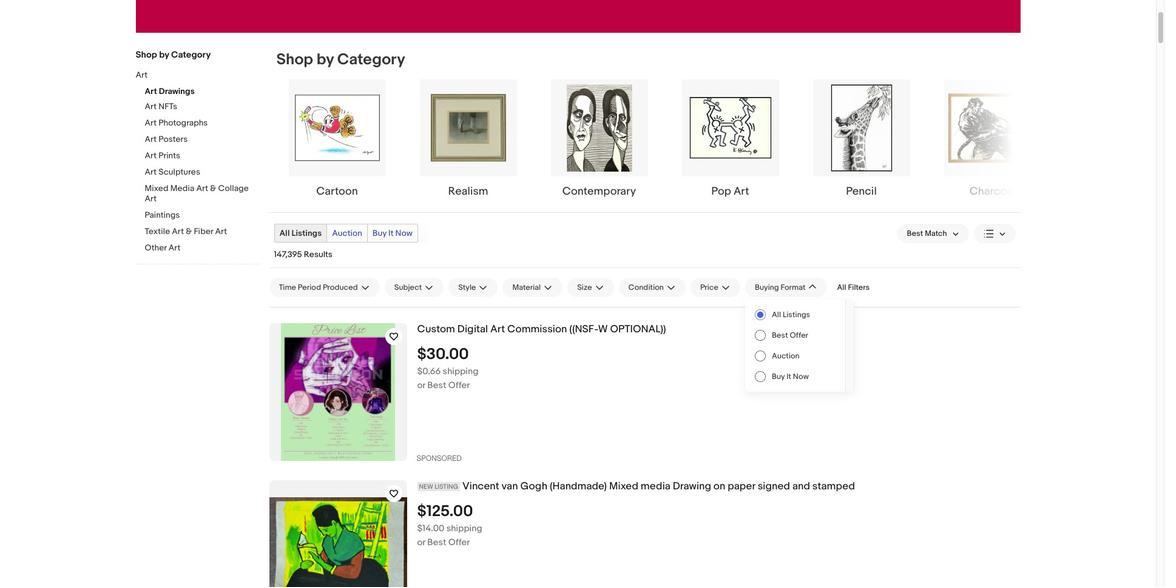 Task type: locate. For each thing, give the bounding box(es) containing it.
1 vertical spatial or
[[417, 537, 426, 549]]

shipping down $30.00
[[443, 366, 479, 378]]

147,395
[[274, 250, 302, 260]]

& left fiber
[[186, 226, 192, 237]]

1 horizontal spatial buy it now
[[772, 372, 809, 382]]

0 horizontal spatial all listings
[[280, 228, 322, 239]]

1 horizontal spatial listings
[[783, 310, 811, 320]]

0 horizontal spatial &
[[186, 226, 192, 237]]

best down buying format
[[772, 331, 789, 341]]

1 vertical spatial all listings link
[[746, 305, 846, 325]]

by for art link
[[159, 49, 169, 61]]

0 horizontal spatial buy it now
[[373, 228, 413, 239]]

1 vertical spatial all listings
[[772, 310, 811, 320]]

0 horizontal spatial buy
[[373, 228, 387, 239]]

0 horizontal spatial listings
[[292, 228, 322, 239]]

1 vertical spatial &
[[186, 226, 192, 237]]

buy
[[373, 228, 387, 239], [772, 372, 785, 382]]

and
[[793, 481, 811, 493]]

0 horizontal spatial buy it now link
[[368, 225, 418, 242]]

all up best offer
[[772, 310, 782, 320]]

auction link down best offer
[[746, 346, 846, 367]]

0 vertical spatial buy
[[373, 228, 387, 239]]

pencil link
[[801, 80, 923, 200]]

2 vertical spatial all
[[772, 310, 782, 320]]

1 vertical spatial buy it now link
[[746, 367, 846, 387]]

0 horizontal spatial shop
[[136, 49, 157, 61]]

on
[[714, 481, 726, 493]]

0 vertical spatial all listings link
[[275, 225, 327, 242]]

& down art sculptures link
[[210, 183, 216, 194]]

&
[[210, 183, 216, 194], [186, 226, 192, 237]]

nfts
[[159, 101, 177, 112]]

shop
[[136, 49, 157, 61], [277, 50, 313, 69]]

or for $125.00
[[417, 537, 426, 549]]

paintings link
[[145, 210, 260, 222]]

1 horizontal spatial auction link
[[746, 346, 846, 367]]

auction
[[332, 228, 362, 239], [772, 352, 800, 361]]

shipping
[[443, 366, 479, 378], [447, 523, 483, 535]]

1 vertical spatial auction link
[[746, 346, 846, 367]]

best down $0.66
[[428, 380, 447, 392]]

0 vertical spatial all listings
[[280, 228, 322, 239]]

category for art link
[[171, 49, 211, 61]]

1 horizontal spatial by
[[317, 50, 334, 69]]

offer down $125.00
[[449, 537, 470, 549]]

1 horizontal spatial shop by category
[[277, 50, 405, 69]]

1 vertical spatial shipping
[[447, 523, 483, 535]]

0 vertical spatial shipping
[[443, 366, 479, 378]]

or for $30.00
[[417, 380, 426, 392]]

charcoal
[[970, 185, 1016, 199]]

1 horizontal spatial category
[[337, 50, 405, 69]]

listings up 'best offer' link
[[783, 310, 811, 320]]

shop for art link
[[136, 49, 157, 61]]

offer inside $125.00 $14.00 shipping or best offer
[[449, 537, 470, 549]]

2 horizontal spatial all
[[838, 283, 847, 293]]

or inside $30.00 $0.66 shipping or best offer
[[417, 380, 426, 392]]

realism image
[[420, 80, 517, 177]]

0 horizontal spatial auction
[[332, 228, 362, 239]]

0 vertical spatial mixed
[[145, 183, 169, 194]]

pop
[[712, 185, 732, 199]]

1 horizontal spatial shop
[[277, 50, 313, 69]]

or down $0.66
[[417, 380, 426, 392]]

$30.00
[[417, 345, 469, 364]]

0 vertical spatial buy it now link
[[368, 225, 418, 242]]

commission
[[508, 324, 567, 336]]

contemporary image
[[551, 80, 648, 177]]

contemporary link
[[539, 80, 660, 200]]

0 vertical spatial all
[[280, 228, 290, 239]]

0 horizontal spatial it
[[389, 228, 394, 239]]

media
[[641, 481, 671, 493]]

buying format
[[755, 283, 806, 293]]

best inside $30.00 $0.66 shipping or best offer
[[428, 380, 447, 392]]

0 vertical spatial now
[[396, 228, 413, 239]]

offer down $30.00
[[449, 380, 470, 392]]

art
[[136, 70, 148, 80], [145, 86, 157, 97], [145, 101, 157, 112], [145, 118, 157, 128], [145, 134, 157, 145], [145, 151, 157, 161], [145, 167, 157, 177], [196, 183, 208, 194], [734, 185, 750, 199], [145, 194, 157, 204], [172, 226, 184, 237], [215, 226, 227, 237], [169, 243, 181, 253], [491, 324, 505, 336]]

1 vertical spatial auction
[[772, 352, 800, 361]]

offer for $30.00
[[449, 380, 470, 392]]

1 vertical spatial offer
[[449, 380, 470, 392]]

1 horizontal spatial buy
[[772, 372, 785, 382]]

or down $14.00
[[417, 537, 426, 549]]

0 vertical spatial or
[[417, 380, 426, 392]]

auction up results
[[332, 228, 362, 239]]

0 horizontal spatial all
[[280, 228, 290, 239]]

1 vertical spatial listings
[[783, 310, 811, 320]]

1 vertical spatial best
[[428, 380, 447, 392]]

1 horizontal spatial now
[[794, 372, 809, 382]]

mixed
[[145, 183, 169, 194], [610, 481, 639, 493]]

all filters button
[[833, 278, 875, 298]]

best inside $125.00 $14.00 shipping or best offer
[[428, 537, 447, 549]]

shipping down $125.00
[[447, 523, 483, 535]]

$0.66
[[417, 366, 441, 378]]

2 or from the top
[[417, 537, 426, 549]]

or
[[417, 380, 426, 392], [417, 537, 426, 549]]

0 vertical spatial auction link
[[327, 225, 367, 242]]

custom digital art commission ((nsf-w optional)) image
[[281, 324, 395, 461]]

auction link up results
[[327, 225, 367, 242]]

pencil image
[[813, 80, 911, 177]]

0 horizontal spatial mixed
[[145, 183, 169, 194]]

best for $125.00
[[428, 537, 447, 549]]

1 vertical spatial it
[[787, 372, 792, 382]]

all listings
[[280, 228, 322, 239], [772, 310, 811, 320]]

shipping inside $125.00 $14.00 shipping or best offer
[[447, 523, 483, 535]]

prints
[[159, 151, 180, 161]]

offer inside $30.00 $0.66 shipping or best offer
[[449, 380, 470, 392]]

charcoal image
[[945, 80, 1042, 177]]

2 vertical spatial offer
[[449, 537, 470, 549]]

1 horizontal spatial auction
[[772, 352, 800, 361]]

shop by category
[[136, 49, 211, 61], [277, 50, 405, 69]]

listing
[[435, 483, 459, 491]]

all listings up '147,395 results'
[[280, 228, 322, 239]]

mixed inside art art drawings art nfts art photographs art posters art prints art sculptures mixed media art & collage art paintings textile art & fiber art other art
[[145, 183, 169, 194]]

by
[[159, 49, 169, 61], [317, 50, 334, 69]]

all left filters
[[838, 283, 847, 293]]

1 or from the top
[[417, 380, 426, 392]]

$30.00 $0.66 shipping or best offer
[[417, 345, 479, 392]]

now
[[396, 228, 413, 239], [794, 372, 809, 382]]

2 vertical spatial best
[[428, 537, 447, 549]]

best down $14.00
[[428, 537, 447, 549]]

1 vertical spatial all
[[838, 283, 847, 293]]

0 horizontal spatial shop by category
[[136, 49, 211, 61]]

stamped
[[813, 481, 856, 493]]

it
[[389, 228, 394, 239], [787, 372, 792, 382]]

0 horizontal spatial all listings link
[[275, 225, 327, 242]]

or inside $125.00 $14.00 shipping or best offer
[[417, 537, 426, 549]]

offer down format
[[790, 331, 809, 341]]

$125.00 $14.00 shipping or best offer
[[417, 503, 483, 549]]

shop by category for art link
[[136, 49, 211, 61]]

all listings link up '147,395 results'
[[275, 225, 327, 242]]

all
[[280, 228, 290, 239], [838, 283, 847, 293], [772, 310, 782, 320]]

listings up '147,395 results'
[[292, 228, 322, 239]]

0 horizontal spatial by
[[159, 49, 169, 61]]

1 horizontal spatial &
[[210, 183, 216, 194]]

cartoon link
[[277, 80, 398, 200]]

0 horizontal spatial category
[[171, 49, 211, 61]]

1 horizontal spatial all
[[772, 310, 782, 320]]

0 horizontal spatial auction link
[[327, 225, 367, 242]]

auction link
[[327, 225, 367, 242], [746, 346, 846, 367]]

shipping for $125.00
[[447, 523, 483, 535]]

best
[[772, 331, 789, 341], [428, 380, 447, 392], [428, 537, 447, 549]]

all listings link
[[275, 225, 327, 242], [746, 305, 846, 325]]

listings
[[292, 228, 322, 239], [783, 310, 811, 320]]

all listings link up best offer
[[746, 305, 846, 325]]

van
[[502, 481, 518, 493]]

1 horizontal spatial it
[[787, 372, 792, 382]]

realism
[[448, 185, 489, 199]]

buy it now link
[[368, 225, 418, 242], [746, 367, 846, 387]]

art photographs link
[[145, 118, 260, 129]]

category
[[171, 49, 211, 61], [337, 50, 405, 69]]

w
[[599, 324, 608, 336]]

all up 147,395
[[280, 228, 290, 239]]

1 vertical spatial mixed
[[610, 481, 639, 493]]

shipping inside $30.00 $0.66 shipping or best offer
[[443, 366, 479, 378]]

custom digital art commission ((nsf-w optional)) link
[[417, 324, 1021, 336]]

buy it now
[[373, 228, 413, 239], [772, 372, 809, 382]]

best for $30.00
[[428, 380, 447, 392]]

offer
[[790, 331, 809, 341], [449, 380, 470, 392], [449, 537, 470, 549]]

1 horizontal spatial all listings
[[772, 310, 811, 320]]

auction down best offer
[[772, 352, 800, 361]]

all listings up best offer
[[772, 310, 811, 320]]

format
[[781, 283, 806, 293]]

art sculptures link
[[145, 167, 260, 179]]

all inside button
[[838, 283, 847, 293]]

buying
[[755, 283, 780, 293]]

all for the all filters button
[[838, 283, 847, 293]]

art link
[[136, 70, 251, 81]]

posters
[[159, 134, 188, 145]]



Task type: vqa. For each thing, say whether or not it's contained in the screenshot.
Offer inside $125.00 $14.00 shipping or Best Offer
yes



Task type: describe. For each thing, give the bounding box(es) containing it.
realism link
[[408, 80, 529, 200]]

cartoon image
[[289, 80, 386, 177]]

filters
[[849, 283, 870, 293]]

offer for $125.00
[[449, 537, 470, 549]]

collage
[[218, 183, 249, 194]]

shop by category for cartoon link
[[277, 50, 405, 69]]

optional))
[[611, 324, 667, 336]]

1 horizontal spatial buy it now link
[[746, 367, 846, 387]]

1 vertical spatial now
[[794, 372, 809, 382]]

mixed media art & collage art link
[[145, 183, 260, 205]]

textile art & fiber art link
[[145, 226, 260, 238]]

new listing vincent van gogh (handmade) mixed media drawing on paper signed and stamped
[[419, 481, 856, 493]]

1 vertical spatial buy it now
[[772, 372, 809, 382]]

digital
[[458, 324, 488, 336]]

pencil
[[847, 185, 877, 199]]

drawing
[[673, 481, 712, 493]]

0 vertical spatial offer
[[790, 331, 809, 341]]

0 horizontal spatial now
[[396, 228, 413, 239]]

(handmade)
[[550, 481, 607, 493]]

1 horizontal spatial mixed
[[610, 481, 639, 493]]

((nsf-
[[570, 324, 599, 336]]

0 vertical spatial auction
[[332, 228, 362, 239]]

vincent
[[463, 481, 500, 493]]

all for the left all listings "link"
[[280, 228, 290, 239]]

0 vertical spatial best
[[772, 331, 789, 341]]

1 vertical spatial buy
[[772, 372, 785, 382]]

cartoon
[[316, 185, 358, 199]]

$14.00
[[417, 523, 445, 535]]

$125.00
[[417, 503, 473, 521]]

pop art link
[[670, 80, 792, 200]]

0 vertical spatial &
[[210, 183, 216, 194]]

custom digital art commission ((nsf-w optional))
[[417, 324, 667, 336]]

shop for cartoon link
[[277, 50, 313, 69]]

fiber
[[194, 226, 213, 237]]

other art link
[[145, 243, 260, 254]]

pop art
[[712, 185, 750, 199]]

contemporary
[[563, 185, 637, 199]]

1 horizontal spatial all listings link
[[746, 305, 846, 325]]

pop art image
[[682, 80, 779, 177]]

0 vertical spatial listings
[[292, 228, 322, 239]]

results
[[304, 250, 333, 260]]

art art drawings art nfts art photographs art posters art prints art sculptures mixed media art & collage art paintings textile art & fiber art other art
[[136, 70, 249, 253]]

art posters link
[[145, 134, 260, 146]]

best offer
[[772, 331, 809, 341]]

art nfts link
[[145, 101, 260, 113]]

0 vertical spatial it
[[389, 228, 394, 239]]

by for cartoon link
[[317, 50, 334, 69]]

buying format button
[[746, 278, 828, 298]]

textile
[[145, 226, 170, 237]]

gogh
[[521, 481, 548, 493]]

tap to watch item - vincent van gogh (handmade) mixed media drawing on paper signed and stamped image
[[385, 486, 402, 503]]

0 vertical spatial buy it now
[[373, 228, 413, 239]]

charcoal link
[[932, 80, 1054, 200]]

paper
[[728, 481, 756, 493]]

other
[[145, 243, 167, 253]]

shipping for $30.00
[[443, 366, 479, 378]]

vincent van gogh (handmade) mixed media drawing on paper signed and stamped image
[[269, 498, 407, 588]]

drawings
[[159, 86, 195, 97]]

signed
[[758, 481, 791, 493]]

media
[[170, 183, 195, 194]]

sculptures
[[159, 167, 200, 177]]

sponsored
[[417, 455, 462, 463]]

best offer link
[[746, 325, 846, 346]]

custom
[[417, 324, 455, 336]]

photographs
[[159, 118, 208, 128]]

tap to watch item - custom digital art commission ((nsf-w optional)) image
[[385, 329, 402, 346]]

category for cartoon link
[[337, 50, 405, 69]]

art prints link
[[145, 151, 260, 162]]

new
[[419, 483, 433, 491]]

all filters
[[838, 283, 870, 293]]

147,395 results
[[274, 250, 333, 260]]

paintings
[[145, 210, 180, 220]]



